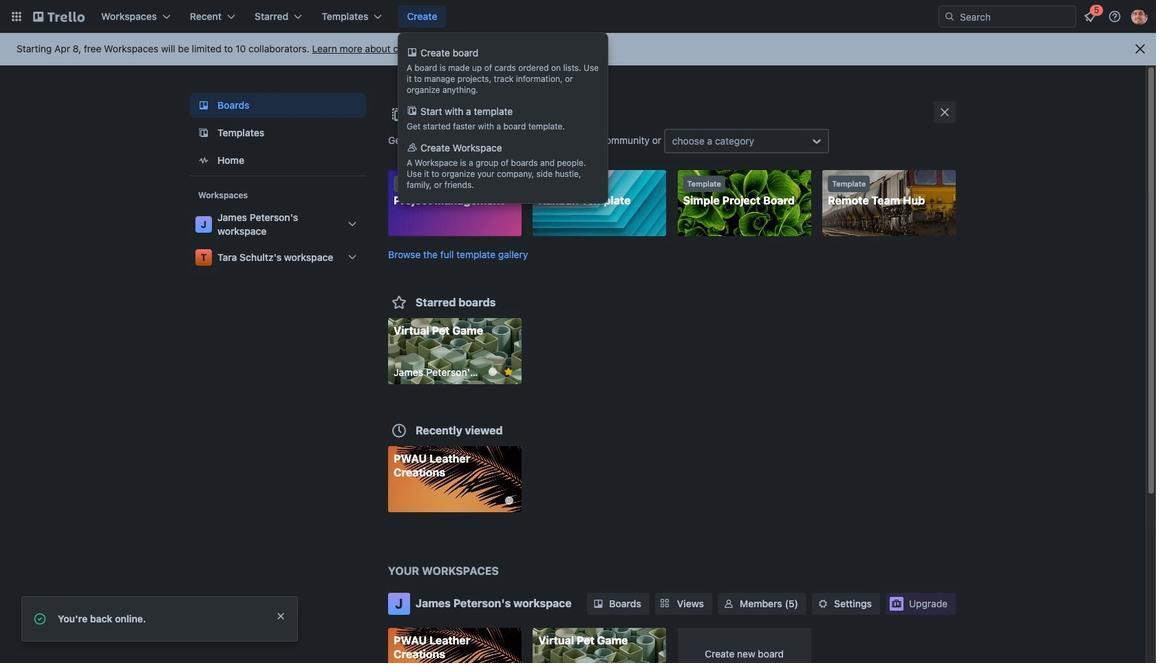 Task type: describe. For each thing, give the bounding box(es) containing it.
sm image
[[817, 597, 830, 610]]

james peterson (jamespeterson93) image
[[1132, 8, 1149, 25]]

board image
[[196, 97, 212, 114]]

template board image
[[196, 125, 212, 141]]

search image
[[945, 11, 956, 22]]

click to unstar this board. it will be removed from your starred list. image
[[503, 365, 515, 378]]

primary element
[[0, 0, 1157, 33]]

1 horizontal spatial there is new activity on this board. image
[[505, 496, 514, 505]]

online image
[[33, 612, 47, 626]]

2 sm image from the left
[[722, 597, 736, 610]]

home image
[[196, 152, 212, 169]]

back to home image
[[33, 6, 85, 28]]

Search field
[[956, 6, 1076, 27]]



Task type: vqa. For each thing, say whether or not it's contained in the screenshot.
the leftmost Click to unstar this board. It will be removed from your starred list. "image"
no



Task type: locate. For each thing, give the bounding box(es) containing it.
there is new activity on this board. image
[[489, 367, 497, 376], [505, 496, 514, 505]]

1 sm image from the left
[[592, 597, 606, 610]]

0 horizontal spatial there is new activity on this board. image
[[489, 367, 497, 376]]

1 horizontal spatial sm image
[[722, 597, 736, 610]]

sm image
[[592, 597, 606, 610], [722, 597, 736, 610]]

0 vertical spatial there is new activity on this board. image
[[489, 367, 497, 376]]

open information menu image
[[1109, 10, 1122, 23]]

dismiss flag image
[[275, 611, 286, 622]]

5 notifications image
[[1082, 8, 1099, 25]]

1 vertical spatial there is new activity on this board. image
[[505, 496, 514, 505]]

0 horizontal spatial sm image
[[592, 597, 606, 610]]



